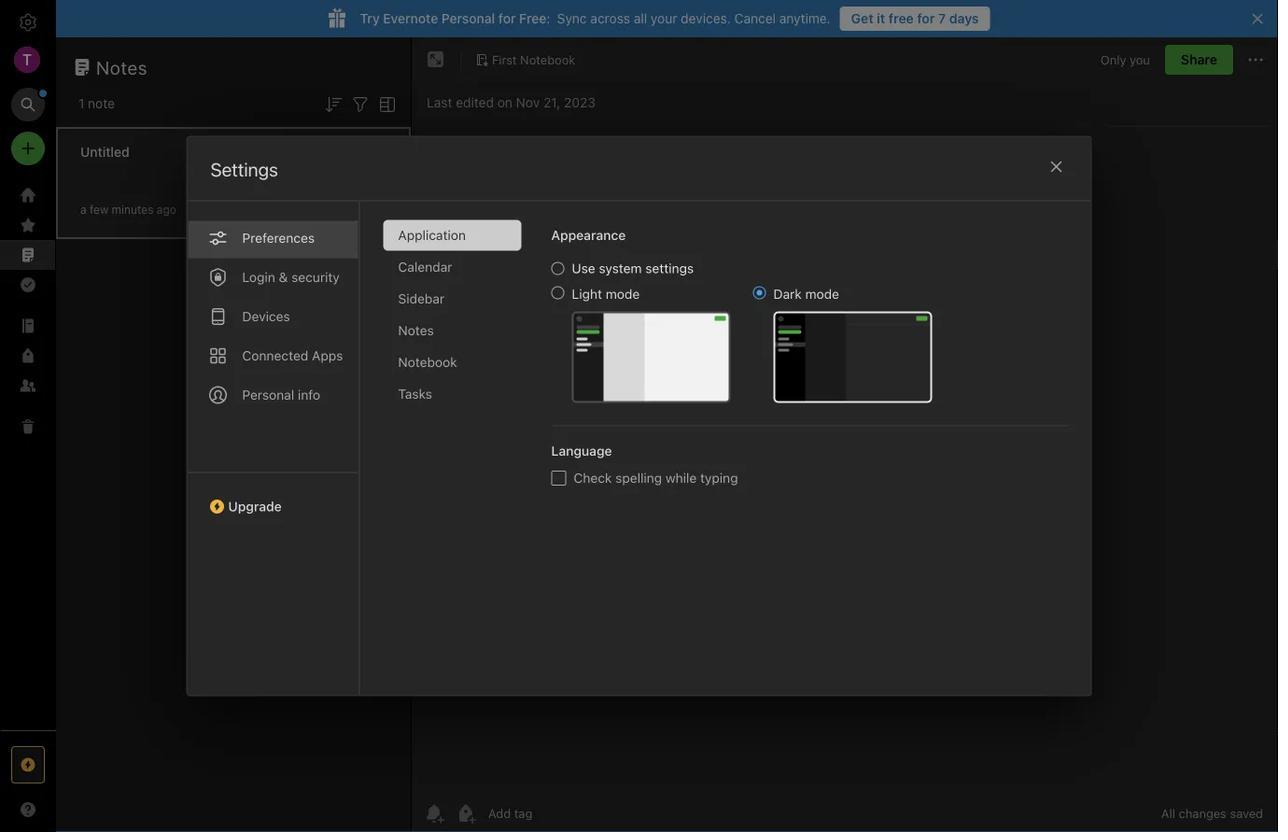 Task type: describe. For each thing, give the bounding box(es) containing it.
upgrade button
[[187, 472, 359, 522]]

edited
[[456, 95, 494, 110]]

mode for dark mode
[[806, 286, 840, 302]]

share
[[1182, 52, 1218, 67]]

sidebar tab
[[383, 284, 522, 314]]

apps
[[312, 348, 343, 363]]

first
[[492, 52, 517, 66]]

notebook inside notebook tab
[[398, 355, 457, 370]]

connected
[[242, 348, 309, 363]]

settings
[[646, 261, 694, 276]]

you
[[1130, 53, 1151, 67]]

add a reminder image
[[423, 802, 446, 825]]

use
[[572, 261, 596, 276]]

add tag image
[[455, 802, 477, 825]]

upgrade
[[228, 499, 282, 514]]

anytime.
[[780, 11, 831, 26]]

application
[[398, 227, 466, 243]]

dark mode
[[774, 286, 840, 302]]

all changes saved
[[1162, 807, 1264, 821]]

get it free for 7 days
[[852, 11, 980, 26]]

use system settings
[[572, 261, 694, 276]]

expand note image
[[425, 49, 447, 71]]

only you
[[1101, 53, 1151, 67]]

calendar tab
[[383, 252, 522, 283]]

1
[[78, 96, 84, 111]]

Note Editor text field
[[412, 127, 1279, 794]]

last
[[427, 95, 453, 110]]

only
[[1101, 53, 1127, 67]]

first notebook
[[492, 52, 576, 66]]

1 horizontal spatial personal
[[442, 11, 495, 26]]

evernote
[[383, 11, 438, 26]]

first notebook button
[[469, 47, 582, 73]]

Use system settings radio
[[552, 262, 565, 275]]

nov
[[516, 95, 540, 110]]

while
[[666, 470, 697, 486]]

untitled
[[80, 144, 130, 160]]

all
[[634, 11, 648, 26]]

login & security
[[242, 270, 340, 285]]

0 vertical spatial notes
[[96, 56, 148, 78]]

try
[[360, 11, 380, 26]]

few
[[90, 203, 109, 216]]

connected apps
[[242, 348, 343, 363]]

tasks
[[398, 386, 432, 402]]

try evernote personal for free: sync across all your devices. cancel anytime.
[[360, 11, 831, 26]]

mode for light mode
[[606, 286, 640, 302]]

across
[[591, 11, 631, 26]]

1 note
[[78, 96, 115, 111]]

notebook tab
[[383, 347, 522, 378]]

all
[[1162, 807, 1176, 821]]

typing
[[701, 470, 739, 486]]

preferences
[[242, 230, 315, 246]]

minutes
[[112, 203, 154, 216]]

2023
[[564, 95, 596, 110]]

appearance
[[552, 227, 626, 243]]

info
[[298, 387, 320, 403]]

language
[[552, 443, 612, 459]]

option group containing use system settings
[[552, 260, 933, 403]]



Task type: vqa. For each thing, say whether or not it's contained in the screenshot.
note list element
no



Task type: locate. For each thing, give the bounding box(es) containing it.
0 horizontal spatial personal
[[242, 387, 294, 403]]

0 horizontal spatial notebook
[[398, 355, 457, 370]]

1 for from the left
[[499, 11, 516, 26]]

7
[[939, 11, 947, 26]]

1 vertical spatial notes
[[398, 323, 434, 338]]

notebook up the tasks
[[398, 355, 457, 370]]

a
[[80, 203, 87, 216]]

0 horizontal spatial notes
[[96, 56, 148, 78]]

share button
[[1166, 45, 1234, 75]]

notes down sidebar
[[398, 323, 434, 338]]

1 vertical spatial personal
[[242, 387, 294, 403]]

for for 7
[[918, 11, 936, 26]]

personal info
[[242, 387, 320, 403]]

get it free for 7 days button
[[840, 7, 991, 31]]

notes tab
[[383, 315, 522, 346]]

note window element
[[412, 37, 1279, 832]]

upgrade image
[[17, 754, 39, 776]]

cancel
[[735, 11, 776, 26]]

2 mode from the left
[[806, 286, 840, 302]]

free
[[889, 11, 914, 26]]

for inside button
[[918, 11, 936, 26]]

0 vertical spatial personal
[[442, 11, 495, 26]]

your
[[651, 11, 678, 26]]

settings image
[[17, 11, 39, 34]]

saved
[[1231, 807, 1264, 821]]

personal
[[442, 11, 495, 26], [242, 387, 294, 403]]

Light mode radio
[[552, 286, 565, 299]]

mode
[[606, 286, 640, 302], [806, 286, 840, 302]]

for
[[499, 11, 516, 26], [918, 11, 936, 26]]

devices.
[[681, 11, 731, 26]]

tab list containing application
[[383, 220, 537, 696]]

0 horizontal spatial tab list
[[187, 201, 360, 696]]

devices
[[242, 309, 290, 324]]

a few minutes ago
[[80, 203, 176, 216]]

mode down system
[[606, 286, 640, 302]]

1 horizontal spatial notebook
[[520, 52, 576, 66]]

last edited on nov 21, 2023
[[427, 95, 596, 110]]

1 horizontal spatial notes
[[398, 323, 434, 338]]

for for free:
[[499, 11, 516, 26]]

check spelling while typing
[[574, 470, 739, 486]]

calendar
[[398, 259, 453, 275]]

mode right dark
[[806, 286, 840, 302]]

notebook down free:
[[520, 52, 576, 66]]

on
[[498, 95, 513, 110]]

home image
[[17, 184, 39, 206]]

tab list containing preferences
[[187, 201, 360, 696]]

personal inside tab list
[[242, 387, 294, 403]]

1 mode from the left
[[606, 286, 640, 302]]

for left 7
[[918, 11, 936, 26]]

notebook inside first notebook button
[[520, 52, 576, 66]]

sync
[[557, 11, 587, 26]]

notes
[[96, 56, 148, 78], [398, 323, 434, 338]]

Dark mode radio
[[753, 286, 767, 299]]

1 horizontal spatial for
[[918, 11, 936, 26]]

1 horizontal spatial tab list
[[383, 220, 537, 696]]

2 for from the left
[[918, 11, 936, 26]]

note
[[88, 96, 115, 111]]

sidebar
[[398, 291, 445, 306]]

notes inside tab
[[398, 323, 434, 338]]

changes
[[1180, 807, 1227, 821]]

notes up note at the left of the page
[[96, 56, 148, 78]]

tab list for application
[[187, 201, 360, 696]]

1 vertical spatial notebook
[[398, 355, 457, 370]]

free:
[[520, 11, 551, 26]]

close image
[[1046, 156, 1068, 178]]

0 horizontal spatial mode
[[606, 286, 640, 302]]

tab list for appearance
[[383, 220, 537, 696]]

days
[[950, 11, 980, 26]]

for left free:
[[499, 11, 516, 26]]

1 horizontal spatial mode
[[806, 286, 840, 302]]

tab list
[[187, 201, 360, 696], [383, 220, 537, 696]]

settings
[[211, 158, 278, 180]]

get
[[852, 11, 874, 26]]

0 horizontal spatial for
[[499, 11, 516, 26]]

it
[[877, 11, 886, 26]]

login
[[242, 270, 275, 285]]

dark
[[774, 286, 802, 302]]

Check spelling while typing checkbox
[[552, 471, 567, 486]]

spelling
[[616, 470, 662, 486]]

personal up expand note icon
[[442, 11, 495, 26]]

check
[[574, 470, 612, 486]]

security
[[292, 270, 340, 285]]

option group
[[552, 260, 933, 403]]

personal down connected
[[242, 387, 294, 403]]

0 vertical spatial notebook
[[520, 52, 576, 66]]

tree
[[0, 180, 56, 730]]

light
[[572, 286, 603, 302]]

light mode
[[572, 286, 640, 302]]

notebook
[[520, 52, 576, 66], [398, 355, 457, 370]]

application tab
[[383, 220, 522, 251]]

tasks tab
[[383, 379, 522, 410]]

21,
[[544, 95, 561, 110]]

&
[[279, 270, 288, 285]]

system
[[599, 261, 642, 276]]

ago
[[157, 203, 176, 216]]



